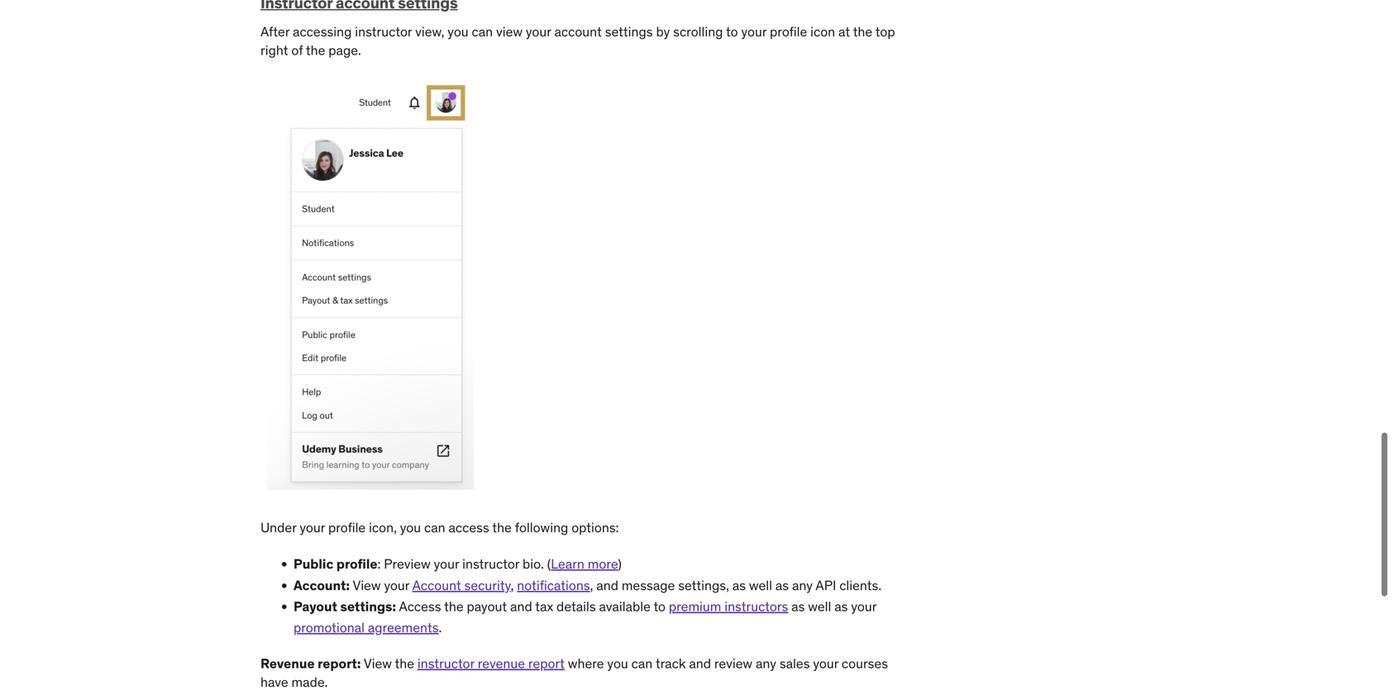 Task type: locate. For each thing, give the bounding box(es) containing it.
options:
[[572, 519, 619, 536]]

any left api
[[792, 577, 813, 594]]

page.
[[329, 42, 361, 59]]

review
[[715, 656, 753, 673]]

1 vertical spatial well
[[808, 598, 832, 615]]

you for view,
[[448, 23, 469, 40]]

the
[[853, 23, 873, 40], [306, 42, 325, 59], [492, 519, 512, 536], [444, 598, 464, 615], [395, 656, 415, 673]]

clients.
[[840, 577, 882, 594]]

2 vertical spatial profile
[[337, 556, 378, 573]]

0 horizontal spatial ,
[[511, 577, 514, 594]]

as right instructors
[[792, 598, 805, 615]]

settings:
[[340, 598, 396, 615]]

2 horizontal spatial you
[[608, 656, 629, 673]]

can for view
[[472, 23, 493, 40]]

1 vertical spatial can
[[424, 519, 446, 536]]

your
[[526, 23, 551, 40], [742, 23, 767, 40], [300, 519, 325, 536], [434, 556, 459, 573], [384, 577, 410, 594], [852, 598, 877, 615], [813, 656, 839, 673]]

instructor down .
[[418, 656, 475, 673]]

view
[[496, 23, 523, 40]]

profile left icon
[[770, 23, 808, 40]]

1 vertical spatial any
[[756, 656, 777, 673]]

view
[[353, 577, 381, 594], [364, 656, 392, 673]]

you
[[448, 23, 469, 40], [400, 519, 421, 536], [608, 656, 629, 673]]

0 horizontal spatial you
[[400, 519, 421, 536]]

have
[[261, 674, 288, 691]]

view down promotional agreements link
[[364, 656, 392, 673]]

of
[[292, 42, 303, 59]]

,
[[511, 577, 514, 594], [590, 577, 593, 594]]

profile inside the after accessing instructor view, you can view your account settings by scrolling to your profile icon at the top right of the page.
[[770, 23, 808, 40]]

can for access
[[424, 519, 446, 536]]

profile_settings.png image
[[267, 84, 474, 490]]

and
[[597, 577, 619, 594], [510, 598, 533, 615], [689, 656, 711, 673]]

you right where
[[608, 656, 629, 673]]

icon,
[[369, 519, 397, 536]]

account:
[[294, 577, 350, 594]]

)
[[618, 556, 622, 573]]

1 vertical spatial to
[[654, 598, 666, 615]]

, left 'notifications' link at bottom
[[511, 577, 514, 594]]

0 vertical spatial you
[[448, 23, 469, 40]]

as
[[733, 577, 746, 594], [776, 577, 789, 594], [792, 598, 805, 615], [835, 598, 848, 615]]

well down api
[[808, 598, 832, 615]]

you right view,
[[448, 23, 469, 40]]

account
[[412, 577, 461, 594]]

following
[[515, 519, 569, 536]]

and left tax
[[510, 598, 533, 615]]

security
[[465, 577, 511, 594]]

any inside public profile : preview your instructor bio. ( learn more ) account: view your account security , notifications , and message settings, as well as any api clients. payout settings: access the payout and tax details available to premium instructors as well as your promotional agreements .
[[792, 577, 813, 594]]

the right of at the left top
[[306, 42, 325, 59]]

1 horizontal spatial any
[[792, 577, 813, 594]]

your right sales
[[813, 656, 839, 673]]

to down message
[[654, 598, 666, 615]]

can left track
[[632, 656, 653, 673]]

well
[[749, 577, 773, 594], [808, 598, 832, 615]]

notifications link
[[517, 577, 590, 594]]

api
[[816, 577, 837, 594]]

0 vertical spatial and
[[597, 577, 619, 594]]

well up instructors
[[749, 577, 773, 594]]

any
[[792, 577, 813, 594], [756, 656, 777, 673]]

instructor up security
[[463, 556, 520, 573]]

0 horizontal spatial any
[[756, 656, 777, 673]]

0 vertical spatial view
[[353, 577, 381, 594]]

right
[[261, 42, 288, 59]]

0 horizontal spatial can
[[424, 519, 446, 536]]

can inside the after accessing instructor view, you can view your account settings by scrolling to your profile icon at the top right of the page.
[[472, 23, 493, 40]]

instructor
[[355, 23, 412, 40], [463, 556, 520, 573], [418, 656, 475, 673]]

2 vertical spatial can
[[632, 656, 653, 673]]

1 horizontal spatial to
[[726, 23, 738, 40]]

0 horizontal spatial and
[[510, 598, 533, 615]]

the down 'account security' link
[[444, 598, 464, 615]]

1 vertical spatial you
[[400, 519, 421, 536]]

1 horizontal spatial can
[[472, 23, 493, 40]]

can
[[472, 23, 493, 40], [424, 519, 446, 536], [632, 656, 653, 673]]

2 horizontal spatial and
[[689, 656, 711, 673]]

profile inside public profile : preview your instructor bio. ( learn more ) account: view your account security , notifications , and message settings, as well as any api clients. payout settings: access the payout and tax details available to premium instructors as well as your promotional agreements .
[[337, 556, 378, 573]]

by
[[656, 23, 670, 40]]

and down more
[[597, 577, 619, 594]]

any inside where you can track and review any sales your courses have made.
[[756, 656, 777, 673]]

after accessing instructor view, you can view your account settings by scrolling to your profile icon at the top right of the page.
[[261, 23, 896, 59]]

premium
[[669, 598, 722, 615]]

1 vertical spatial instructor
[[463, 556, 520, 573]]

0 vertical spatial any
[[792, 577, 813, 594]]

scrolling
[[673, 23, 723, 40]]

and right track
[[689, 656, 711, 673]]

sales
[[780, 656, 810, 673]]

0 vertical spatial profile
[[770, 23, 808, 40]]

profile left icon,
[[328, 519, 366, 536]]

you inside the after accessing instructor view, you can view your account settings by scrolling to your profile icon at the top right of the page.
[[448, 23, 469, 40]]

instructor up page.
[[355, 23, 412, 40]]

account
[[555, 23, 602, 40]]

can inside where you can track and review any sales your courses have made.
[[632, 656, 653, 673]]

profile up the account:
[[337, 556, 378, 573]]

under
[[261, 519, 297, 536]]

view up settings:
[[353, 577, 381, 594]]

1 vertical spatial and
[[510, 598, 533, 615]]

0 vertical spatial instructor
[[355, 23, 412, 40]]

instructor revenue report link
[[418, 656, 565, 673]]

0 horizontal spatial well
[[749, 577, 773, 594]]

1 horizontal spatial well
[[808, 598, 832, 615]]

payout
[[467, 598, 507, 615]]

(
[[547, 556, 551, 573]]

promotional
[[294, 620, 365, 637]]

2 , from the left
[[590, 577, 593, 594]]

0 vertical spatial can
[[472, 23, 493, 40]]

1 vertical spatial profile
[[328, 519, 366, 536]]

to
[[726, 23, 738, 40], [654, 598, 666, 615]]

view inside public profile : preview your instructor bio. ( learn more ) account: view your account security , notifications , and message settings, as well as any api clients. payout settings: access the payout and tax details available to premium instructors as well as your promotional agreements .
[[353, 577, 381, 594]]

2 vertical spatial you
[[608, 656, 629, 673]]

view,
[[415, 23, 445, 40]]

under your profile icon, you can access the following options:
[[261, 519, 622, 536]]

your right under
[[300, 519, 325, 536]]

as up premium instructors link
[[733, 577, 746, 594]]

to inside public profile : preview your instructor bio. ( learn more ) account: view your account security , notifications , and message settings, as well as any api clients. payout settings: access the payout and tax details available to premium instructors as well as your promotional agreements .
[[654, 598, 666, 615]]

as down api
[[835, 598, 848, 615]]

1 horizontal spatial ,
[[590, 577, 593, 594]]

, down learn more link
[[590, 577, 593, 594]]

profile
[[770, 23, 808, 40], [328, 519, 366, 536], [337, 556, 378, 573]]

tax
[[535, 598, 554, 615]]

to right the scrolling
[[726, 23, 738, 40]]

can left access
[[424, 519, 446, 536]]

details
[[557, 598, 596, 615]]

notifications
[[517, 577, 590, 594]]

2 vertical spatial and
[[689, 656, 711, 673]]

1 horizontal spatial you
[[448, 23, 469, 40]]

0 vertical spatial well
[[749, 577, 773, 594]]

revenue
[[478, 656, 525, 673]]

you right icon,
[[400, 519, 421, 536]]

2 horizontal spatial can
[[632, 656, 653, 673]]

the right at
[[853, 23, 873, 40]]

can left the view
[[472, 23, 493, 40]]

0 vertical spatial to
[[726, 23, 738, 40]]

public
[[294, 556, 334, 573]]

0 horizontal spatial to
[[654, 598, 666, 615]]

any left sales
[[756, 656, 777, 673]]

1 vertical spatial view
[[364, 656, 392, 673]]

settings
[[605, 23, 653, 40]]



Task type: describe. For each thing, give the bounding box(es) containing it.
premium instructors link
[[669, 598, 789, 615]]

learn
[[551, 556, 585, 573]]

the down agreements
[[395, 656, 415, 673]]

as up instructors
[[776, 577, 789, 594]]

your right the view
[[526, 23, 551, 40]]

revenue
[[261, 656, 315, 673]]

instructors
[[725, 598, 789, 615]]

and inside where you can track and review any sales your courses have made.
[[689, 656, 711, 673]]

settings,
[[679, 577, 730, 594]]

made.
[[292, 674, 328, 691]]

where you can track and review any sales your courses have made.
[[261, 656, 888, 691]]

your right the scrolling
[[742, 23, 767, 40]]

report
[[529, 656, 565, 673]]

you inside where you can track and review any sales your courses have made.
[[608, 656, 629, 673]]

1 , from the left
[[511, 577, 514, 594]]

you for icon,
[[400, 519, 421, 536]]

preview
[[384, 556, 431, 573]]

payout
[[294, 598, 338, 615]]

after
[[261, 23, 290, 40]]

your down preview at the bottom of the page
[[384, 577, 410, 594]]

revenue report: view the instructor revenue report
[[261, 656, 565, 673]]

instructor inside the after accessing instructor view, you can view your account settings by scrolling to your profile icon at the top right of the page.
[[355, 23, 412, 40]]

bio.
[[523, 556, 544, 573]]

your up account
[[434, 556, 459, 573]]

courses
[[842, 656, 888, 673]]

where
[[568, 656, 604, 673]]

the right access
[[492, 519, 512, 536]]

the inside public profile : preview your instructor bio. ( learn more ) account: view your account security , notifications , and message settings, as well as any api clients. payout settings: access the payout and tax details available to premium instructors as well as your promotional agreements .
[[444, 598, 464, 615]]

message
[[622, 577, 675, 594]]

your inside where you can track and review any sales your courses have made.
[[813, 656, 839, 673]]

agreements
[[368, 620, 439, 637]]

instructor inside public profile : preview your instructor bio. ( learn more ) account: view your account security , notifications , and message settings, as well as any api clients. payout settings: access the payout and tax details available to premium instructors as well as your promotional agreements .
[[463, 556, 520, 573]]

icon
[[811, 23, 836, 40]]

track
[[656, 656, 686, 673]]

your down clients.
[[852, 598, 877, 615]]

.
[[439, 620, 442, 637]]

learn more link
[[551, 556, 618, 573]]

access
[[449, 519, 490, 536]]

access
[[399, 598, 441, 615]]

accessing
[[293, 23, 352, 40]]

account security link
[[412, 577, 511, 594]]

:
[[378, 556, 381, 573]]

public profile : preview your instructor bio. ( learn more ) account: view your account security , notifications , and message settings, as well as any api clients. payout settings: access the payout and tax details available to premium instructors as well as your promotional agreements .
[[294, 556, 882, 637]]

available
[[599, 598, 651, 615]]

top
[[876, 23, 896, 40]]

at
[[839, 23, 851, 40]]

2 vertical spatial instructor
[[418, 656, 475, 673]]

promotional agreements link
[[294, 620, 439, 637]]

report:
[[318, 656, 361, 673]]

1 horizontal spatial and
[[597, 577, 619, 594]]

to inside the after accessing instructor view, you can view your account settings by scrolling to your profile icon at the top right of the page.
[[726, 23, 738, 40]]

more
[[588, 556, 618, 573]]



Task type: vqa. For each thing, say whether or not it's contained in the screenshot.
: on the bottom left
yes



